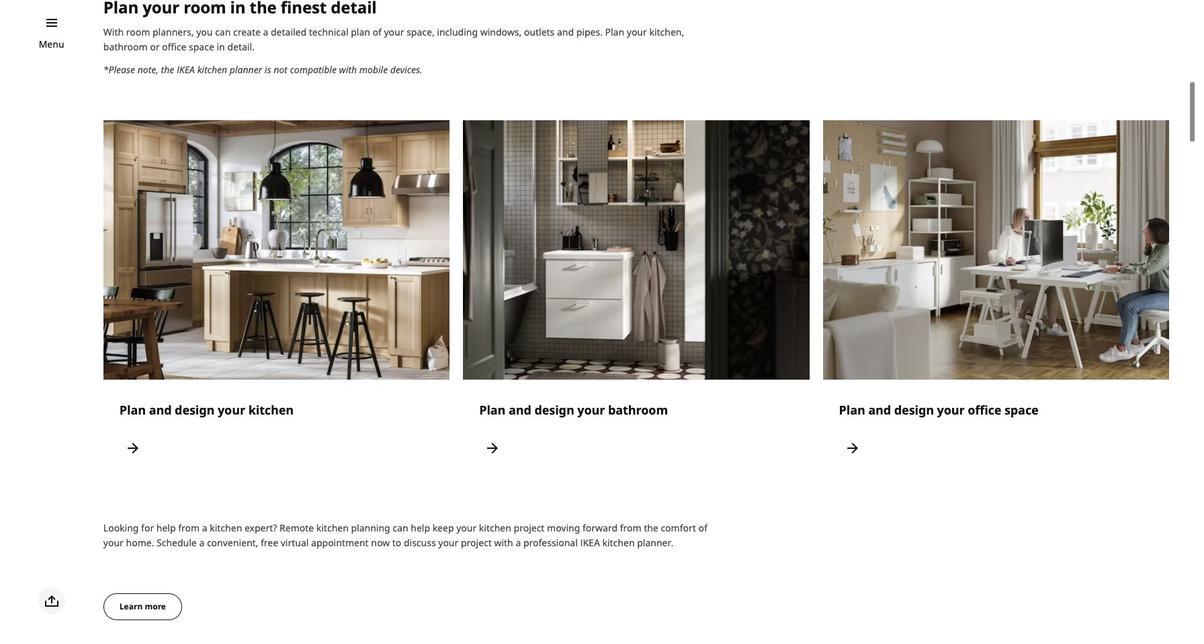 Task type: describe. For each thing, give the bounding box(es) containing it.
and inside with room planners, you can create a detailed technical plan of your space, including windows, outlets and pipes. plan your kitchen, bathroom or office space in detail.
[[557, 25, 574, 38]]

free
[[261, 537, 278, 549]]

design for kitchen
[[175, 402, 215, 418]]

0 vertical spatial project
[[514, 522, 545, 535]]

plan and design your kitchen link
[[103, 120, 450, 478]]

forward
[[583, 522, 618, 535]]

virtual
[[281, 537, 309, 549]]

comfort
[[661, 522, 696, 535]]

appointment
[[311, 537, 369, 549]]

detail.
[[228, 40, 255, 53]]

of inside with room planners, you can create a detailed technical plan of your space, including windows, outlets and pipes. plan your kitchen, bathroom or office space in detail.
[[373, 25, 382, 38]]

plan
[[351, 25, 370, 38]]

keep
[[433, 522, 454, 535]]

not
[[274, 63, 288, 76]]

plan and design your bathroom
[[480, 402, 668, 418]]

windows,
[[481, 25, 522, 38]]

planner
[[230, 63, 262, 76]]

menu button
[[39, 37, 64, 52]]

discuss
[[404, 537, 436, 549]]

is
[[265, 63, 271, 76]]

learn more button
[[103, 594, 182, 621]]

your inside plan and design your office space link
[[938, 402, 965, 418]]

with room planners, you can create a detailed technical plan of your space, including windows, outlets and pipes. plan your kitchen, bathroom or office space in detail.
[[103, 25, 685, 53]]

learn
[[120, 601, 143, 612]]

moving
[[547, 522, 580, 535]]

kitchen,
[[650, 25, 685, 38]]

space inside with room planners, you can create a detailed technical plan of your space, including windows, outlets and pipes. plan your kitchen, bathroom or office space in detail.
[[189, 40, 214, 53]]

plan for plan and design your bathroom
[[480, 402, 506, 418]]

space inside plan and design your office space link
[[1005, 402, 1039, 418]]

0 horizontal spatial with
[[339, 63, 357, 76]]

your inside plan and design your kitchen link
[[218, 402, 245, 418]]

technical
[[309, 25, 349, 38]]

office inside with room planners, you can create a detailed technical plan of your space, including windows, outlets and pipes. plan your kitchen, bathroom or office space in detail.
[[162, 40, 187, 53]]

your inside plan and design your bathroom link
[[578, 402, 605, 418]]

planners,
[[153, 25, 194, 38]]

professional
[[524, 537, 578, 549]]

planning
[[351, 522, 390, 535]]

for
[[141, 522, 154, 535]]

plan and design your bathroom link
[[463, 120, 810, 478]]

now
[[371, 537, 390, 549]]

more
[[145, 601, 166, 612]]

0 horizontal spatial the
[[161, 63, 174, 76]]

a inside with room planners, you can create a detailed technical plan of your space, including windows, outlets and pipes. plan your kitchen, bathroom or office space in detail.
[[263, 25, 269, 38]]

0 horizontal spatial ikea
[[177, 63, 195, 76]]

remote
[[280, 522, 314, 535]]

1 help from the left
[[157, 522, 176, 535]]

1 vertical spatial office
[[968, 402, 1002, 418]]

can inside looking for help from a kitchen expert? remote kitchen planning can help keep your kitchen project moving forward from the comfort of your home. schedule a convenient, free virtual appointment now to discuss your project with a professional ikea kitchen planner.
[[393, 522, 409, 535]]

2 from from the left
[[620, 522, 642, 535]]

0 horizontal spatial project
[[461, 537, 492, 549]]



Task type: vqa. For each thing, say whether or not it's contained in the screenshot.
the
yes



Task type: locate. For each thing, give the bounding box(es) containing it.
0 horizontal spatial of
[[373, 25, 382, 38]]

1 horizontal spatial project
[[514, 522, 545, 535]]

from up the schedule
[[178, 522, 200, 535]]

of right plan
[[373, 25, 382, 38]]

convenient,
[[207, 537, 258, 549]]

menu
[[39, 38, 64, 50]]

schedule
[[157, 537, 197, 549]]

can
[[215, 25, 231, 38], [393, 522, 409, 535]]

0 horizontal spatial space
[[189, 40, 214, 53]]

looking
[[103, 522, 139, 535]]

the up planner.
[[644, 522, 659, 535]]

kitchen
[[197, 63, 227, 76], [249, 402, 294, 418], [210, 522, 242, 535], [317, 522, 349, 535], [479, 522, 512, 535], [603, 537, 635, 549]]

project up professional
[[514, 522, 545, 535]]

1 horizontal spatial of
[[699, 522, 708, 535]]

1 vertical spatial the
[[644, 522, 659, 535]]

can up to
[[393, 522, 409, 535]]

0 vertical spatial space
[[189, 40, 214, 53]]

0 horizontal spatial help
[[157, 522, 176, 535]]

in
[[217, 40, 225, 53]]

1 horizontal spatial office
[[968, 402, 1002, 418]]

1 horizontal spatial space
[[1005, 402, 1039, 418]]

ikea right the note,
[[177, 63, 195, 76]]

you
[[196, 25, 213, 38]]

1 horizontal spatial the
[[644, 522, 659, 535]]

help
[[157, 522, 176, 535], [411, 522, 430, 535]]

design for office
[[895, 402, 935, 418]]

help up the schedule
[[157, 522, 176, 535]]

and
[[557, 25, 574, 38], [149, 402, 172, 418], [509, 402, 532, 418], [869, 402, 892, 418]]

can inside with room planners, you can create a detailed technical plan of your space, including windows, outlets and pipes. plan your kitchen, bathroom or office space in detail.
[[215, 25, 231, 38]]

the right the note,
[[161, 63, 174, 76]]

office
[[162, 40, 187, 53], [968, 402, 1002, 418]]

a right create
[[263, 25, 269, 38]]

0 vertical spatial of
[[373, 25, 382, 38]]

from
[[178, 522, 200, 535], [620, 522, 642, 535]]

2 design from the left
[[535, 402, 575, 418]]

2 help from the left
[[411, 522, 430, 535]]

1 horizontal spatial help
[[411, 522, 430, 535]]

0 vertical spatial can
[[215, 25, 231, 38]]

1 horizontal spatial with
[[494, 537, 514, 549]]

1 vertical spatial of
[[699, 522, 708, 535]]

*please
[[103, 63, 135, 76]]

and for plan and design your office space
[[869, 402, 892, 418]]

design for bathroom
[[535, 402, 575, 418]]

plan for plan and design your office space
[[839, 402, 866, 418]]

0 vertical spatial bathroom
[[103, 40, 148, 53]]

a right the schedule
[[199, 537, 205, 549]]

planner.
[[638, 537, 674, 549]]

with inside looking for help from a kitchen expert? remote kitchen planning can help keep your kitchen project moving forward from the comfort of your home. schedule a convenient, free virtual appointment now to discuss your project with a professional ikea kitchen planner.
[[494, 537, 514, 549]]

the
[[161, 63, 174, 76], [644, 522, 659, 535]]

project right discuss
[[461, 537, 492, 549]]

a left professional
[[516, 537, 521, 549]]

devices.
[[390, 63, 423, 76]]

1 horizontal spatial design
[[535, 402, 575, 418]]

1 vertical spatial project
[[461, 537, 492, 549]]

to
[[392, 537, 402, 549]]

1 horizontal spatial ikea
[[581, 537, 600, 549]]

expert?
[[245, 522, 277, 535]]

home.
[[126, 537, 154, 549]]

learn more
[[120, 601, 166, 612]]

plan for plan and design your kitchen
[[120, 402, 146, 418]]

design
[[175, 402, 215, 418], [535, 402, 575, 418], [895, 402, 935, 418]]

compatible
[[290, 63, 337, 76]]

1 vertical spatial with
[[494, 537, 514, 549]]

0 vertical spatial the
[[161, 63, 174, 76]]

with
[[339, 63, 357, 76], [494, 537, 514, 549]]

the inside looking for help from a kitchen expert? remote kitchen planning can help keep your kitchen project moving forward from the comfort of your home. schedule a convenient, free virtual appointment now to discuss your project with a professional ikea kitchen planner.
[[644, 522, 659, 535]]

bathroom inside with room planners, you can create a detailed technical plan of your space, including windows, outlets and pipes. plan your kitchen, bathroom or office space in detail.
[[103, 40, 148, 53]]

detailed
[[271, 25, 307, 38]]

and for plan and design your kitchen
[[149, 402, 172, 418]]

of inside looking for help from a kitchen expert? remote kitchen planning can help keep your kitchen project moving forward from the comfort of your home. schedule a convenient, free virtual appointment now to discuss your project with a professional ikea kitchen planner.
[[699, 522, 708, 535]]

room
[[126, 25, 150, 38]]

create
[[233, 25, 261, 38]]

1 horizontal spatial from
[[620, 522, 642, 535]]

3 design from the left
[[895, 402, 935, 418]]

of right comfort
[[699, 522, 708, 535]]

0 horizontal spatial from
[[178, 522, 200, 535]]

your
[[384, 25, 404, 38], [627, 25, 647, 38], [218, 402, 245, 418], [578, 402, 605, 418], [938, 402, 965, 418], [457, 522, 477, 535], [103, 537, 124, 549], [439, 537, 459, 549]]

including
[[437, 25, 478, 38]]

1 from from the left
[[178, 522, 200, 535]]

1 vertical spatial ikea
[[581, 537, 600, 549]]

0 vertical spatial office
[[162, 40, 187, 53]]

a
[[263, 25, 269, 38], [202, 522, 207, 535], [199, 537, 205, 549], [516, 537, 521, 549]]

ikea down forward
[[581, 537, 600, 549]]

0 vertical spatial ikea
[[177, 63, 195, 76]]

a up the convenient,
[[202, 522, 207, 535]]

and for plan and design your bathroom
[[509, 402, 532, 418]]

bathroom
[[103, 40, 148, 53], [608, 402, 668, 418]]

space
[[189, 40, 214, 53], [1005, 402, 1039, 418]]

2 horizontal spatial design
[[895, 402, 935, 418]]

1 vertical spatial bathroom
[[608, 402, 668, 418]]

plan
[[605, 25, 625, 38], [120, 402, 146, 418], [480, 402, 506, 418], [839, 402, 866, 418]]

1 design from the left
[[175, 402, 215, 418]]

1 vertical spatial space
[[1005, 402, 1039, 418]]

0 horizontal spatial bathroom
[[103, 40, 148, 53]]

of
[[373, 25, 382, 38], [699, 522, 708, 535]]

pipes.
[[577, 25, 603, 38]]

0 horizontal spatial can
[[215, 25, 231, 38]]

*please note, the ikea kitchen planner is not compatible with mobile devices.
[[103, 63, 423, 76]]

mobile
[[359, 63, 388, 76]]

from up planner.
[[620, 522, 642, 535]]

plan and design your office space
[[839, 402, 1039, 418]]

with left professional
[[494, 537, 514, 549]]

can up in at the left of the page
[[215, 25, 231, 38]]

plan and design your office space link
[[823, 120, 1170, 478]]

1 vertical spatial can
[[393, 522, 409, 535]]

space,
[[407, 25, 435, 38]]

0 horizontal spatial design
[[175, 402, 215, 418]]

note,
[[138, 63, 159, 76]]

0 horizontal spatial office
[[162, 40, 187, 53]]

with left mobile
[[339, 63, 357, 76]]

0 vertical spatial with
[[339, 63, 357, 76]]

project
[[514, 522, 545, 535], [461, 537, 492, 549]]

ikea inside looking for help from a kitchen expert? remote kitchen planning can help keep your kitchen project moving forward from the comfort of your home. schedule a convenient, free virtual appointment now to discuss your project with a professional ikea kitchen planner.
[[581, 537, 600, 549]]

or
[[150, 40, 160, 53]]

outlets
[[524, 25, 555, 38]]

ikea
[[177, 63, 195, 76], [581, 537, 600, 549]]

with
[[103, 25, 124, 38]]

plan inside with room planners, you can create a detailed technical plan of your space, including windows, outlets and pipes. plan your kitchen, bathroom or office space in detail.
[[605, 25, 625, 38]]

1 horizontal spatial bathroom
[[608, 402, 668, 418]]

looking for help from a kitchen expert? remote kitchen planning can help keep your kitchen project moving forward from the comfort of your home. schedule a convenient, free virtual appointment now to discuss your project with a professional ikea kitchen planner.
[[103, 522, 708, 549]]

help up discuss
[[411, 522, 430, 535]]

1 horizontal spatial can
[[393, 522, 409, 535]]

plan and design your kitchen
[[120, 402, 294, 418]]



